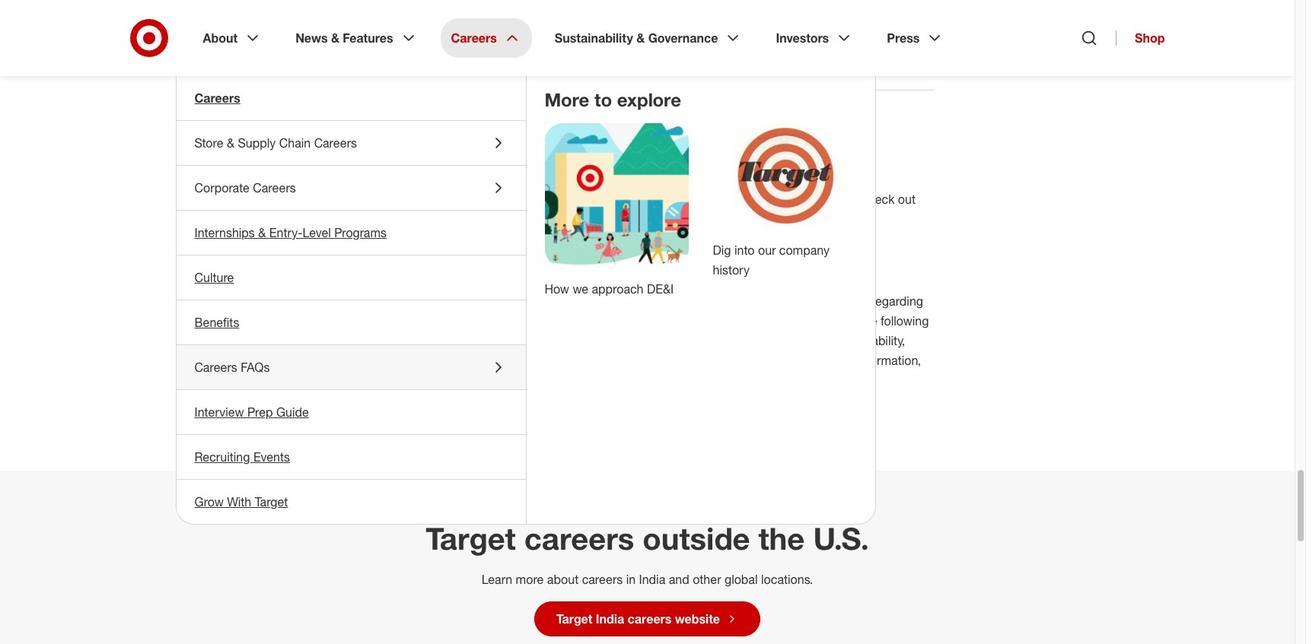 Task type: locate. For each thing, give the bounding box(es) containing it.
global
[[725, 572, 758, 588]]

information,
[[857, 353, 921, 368]]

opportunity inside target is an equal opportunity employer that prohibits discrimination, and will make decisions regarding employment opportunities, including hiring, promotion and advancement, without regard to the following characteristics: race, color, national origin, religious beliefs, sex (including pregnancy), age, disability, sexual orientation, gender identity, citizenship status, military status, marital status, genetic information, or any other basis protected by federal, state or local fair employment practice laws.
[[460, 294, 524, 309]]

related
[[586, 192, 624, 207]]

1 vertical spatial applicants:
[[397, 54, 461, 69]]

and left will
[[739, 294, 759, 309]]

call
[[469, 22, 490, 37]]

military
[[651, 353, 691, 368]]

sexual
[[361, 353, 396, 368]]

learn more about careers in india and other global locations.
[[482, 572, 813, 588]]

california down questions at left top
[[406, 212, 462, 227]]

opportunity
[[639, 242, 809, 279], [460, 294, 524, 309]]

1 vertical spatial opportunity
[[460, 294, 524, 309]]

0 vertical spatial to
[[651, 22, 662, 37]]

2 horizontal spatial to
[[846, 314, 857, 329]]

your
[[511, 54, 535, 69]]

dig into our company history link
[[713, 243, 830, 278]]

careers right about on the left of page
[[582, 572, 623, 588]]

target right with
[[255, 495, 288, 510]]

our inside dig into our company history
[[758, 243, 776, 258]]

to right more on the top
[[595, 88, 612, 111]]

employment down military
[[673, 373, 740, 388]]

0 vertical spatial the
[[532, 22, 550, 37]]

red and white bullseye logo from 1962 with target written over it image
[[713, 123, 857, 229]]

how
[[545, 282, 569, 297]]

careers link
[[440, 18, 532, 58], [176, 76, 526, 120]]

& for store
[[227, 136, 235, 151]]

internships & entry-level programs
[[195, 225, 387, 241]]

target left is
[[361, 294, 395, 309]]

gender
[[464, 353, 503, 368]]

careers up about on the left of page
[[524, 521, 634, 557]]

privacy
[[508, 140, 615, 177], [708, 212, 751, 227]]

that
[[581, 294, 602, 309]]

1 vertical spatial careers link
[[176, 76, 526, 120]]

governance
[[648, 30, 718, 46]]

to inside target is an equal opportunity employer that prohibits discrimination, and will make decisions regarding employment opportunities, including hiring, promotion and advancement, without regard to the following characteristics: race, color, national origin, religious beliefs, sex (including pregnancy), age, disability, sexual orientation, gender identity, citizenship status, military status, marital status, genetic information, or any other basis protected by federal, state or local fair employment practice laws.
[[846, 314, 857, 329]]

by
[[519, 373, 532, 388]]

our up employment
[[494, 192, 512, 207]]

1 status, from the left
[[612, 353, 648, 368]]

site navigation element
[[0, 0, 1306, 645]]

the right visit
[[532, 22, 550, 37]]

california employment and independent contractor privacy notice link
[[406, 212, 792, 227]]

interview prep guide
[[195, 405, 309, 420]]

0 vertical spatial india
[[639, 572, 666, 588]]

1 vertical spatial regarding
[[871, 294, 923, 309]]

regarding
[[439, 192, 491, 207], [871, 294, 923, 309]]

india down learn more about careers in india and other global locations. at the bottom of the page
[[596, 612, 624, 627]]

recruiter
[[538, 54, 584, 69]]

independent
[[566, 212, 639, 227]]

or
[[493, 22, 504, 37], [361, 373, 372, 388], [609, 373, 620, 388]]

state
[[579, 373, 605, 388]]

0 vertical spatial in
[[791, 192, 801, 207]]

recruiting events
[[195, 450, 290, 465]]

other down orientation,
[[398, 373, 427, 388]]

fair
[[652, 373, 669, 388]]

careers right chain
[[314, 136, 357, 151]]

learn
[[482, 572, 512, 588]]

regarding inside for questions regarding our employment related data processes if you're living in california, check out target's
[[439, 192, 491, 207]]

0 horizontal spatial other
[[398, 373, 427, 388]]

status, down sex
[[694, 353, 730, 368]]

1 vertical spatial to
[[595, 88, 612, 111]]

& inside store & supply chain careers link
[[227, 136, 235, 151]]

our right into
[[758, 243, 776, 258]]

regarding up employment
[[439, 192, 491, 207]]

what if i need to cancel or reschedule my appointment? region
[[361, 0, 934, 72]]

0 horizontal spatial notice
[[623, 140, 718, 177]]

or right call
[[493, 22, 504, 37]]

website
[[675, 612, 720, 627]]

&
[[331, 30, 339, 46], [637, 30, 645, 46], [227, 136, 235, 151], [258, 225, 266, 241]]

0 horizontal spatial the
[[532, 22, 550, 37]]

in up target india careers website
[[626, 572, 636, 588]]

0 vertical spatial other
[[398, 373, 427, 388]]

privacy down more on the top
[[508, 140, 615, 177]]

0 vertical spatial regarding
[[439, 192, 491, 207]]

religious
[[593, 333, 638, 349]]

marital
[[734, 353, 771, 368]]

benefits link
[[176, 301, 526, 345]]

status, up local
[[612, 353, 648, 368]]

regarding up following
[[871, 294, 923, 309]]

regarding inside target is an equal opportunity employer that prohibits discrimination, and will make decisions regarding employment opportunities, including hiring, promotion and advancement, without regard to the following characteristics: race, color, national origin, religious beliefs, sex (including pregnancy), age, disability, sexual orientation, gender identity, citizenship status, military status, marital status, genetic information, or any other basis protected by federal, state or local fair employment practice laws.
[[871, 294, 923, 309]]

privacy down you're in the top of the page
[[708, 212, 751, 227]]

you're
[[724, 192, 756, 207]]

an
[[410, 294, 423, 309]]

citizenship
[[551, 353, 609, 368]]

(including
[[706, 333, 758, 349]]

de&i
[[647, 282, 674, 297]]

corporate careers link
[[176, 166, 526, 210]]

the
[[532, 22, 550, 37], [860, 314, 877, 329], [759, 521, 805, 557]]

status, down pregnancy),
[[774, 353, 810, 368]]

target up "learn"
[[426, 521, 516, 557]]

& inside internships & entry-level programs link
[[258, 225, 266, 241]]

employment up how
[[452, 242, 630, 279]]

2 horizontal spatial status,
[[774, 353, 810, 368]]

target inside target is an equal opportunity employer that prohibits discrimination, and will make decisions regarding employment opportunities, including hiring, promotion and advancement, without regard to the following characteristics: race, color, national origin, religious beliefs, sex (including pregnancy), age, disability, sexual orientation, gender identity, citizenship status, military status, marital status, genetic information, or any other basis protected by federal, state or local fair employment practice laws.
[[361, 294, 395, 309]]

1 vertical spatial california
[[406, 212, 462, 227]]

& inside sustainability & governance link
[[637, 30, 645, 46]]

or left local
[[609, 373, 620, 388]]

dig
[[713, 243, 731, 258]]

laws.
[[791, 373, 818, 388]]

our inside for questions regarding our employment related data processes if you're living in california, check out target's
[[494, 192, 512, 207]]

other left global
[[693, 572, 721, 588]]

or left any
[[361, 373, 372, 388]]

news & features link
[[285, 18, 428, 58]]

california,
[[804, 192, 858, 207]]

to inside site navigation element
[[595, 88, 612, 111]]

internships & entry-level programs link
[[176, 211, 526, 255]]

target
[[361, 294, 395, 309], [255, 495, 288, 510], [426, 521, 516, 557], [556, 612, 593, 627]]

contractor
[[642, 212, 705, 227]]

chain
[[279, 136, 311, 151]]

sustainability & governance link
[[544, 18, 753, 58]]

2 vertical spatial to
[[846, 314, 857, 329]]

0 vertical spatial california
[[361, 140, 500, 177]]

0 horizontal spatial regarding
[[439, 192, 491, 207]]

target for target careers outside the u.s.
[[426, 521, 516, 557]]

california for california employment and independent contractor privacy notice .
[[406, 212, 462, 227]]

the inside what if i need to cancel or reschedule my appointment? region
[[532, 22, 550, 37]]

0 vertical spatial our
[[494, 192, 512, 207]]

locations.
[[761, 572, 813, 588]]

and up website at the bottom right
[[669, 572, 689, 588]]

california
[[361, 140, 500, 177], [406, 212, 462, 227]]

0 horizontal spatial opportunity
[[460, 294, 524, 309]]

0 vertical spatial opportunity
[[639, 242, 809, 279]]

& for internships
[[258, 225, 266, 241]]

1 horizontal spatial opportunity
[[639, 242, 809, 279]]

california privacy notice
[[361, 140, 718, 177]]

1 horizontal spatial other
[[693, 572, 721, 588]]

1 vertical spatial our
[[758, 243, 776, 258]]

sustainability
[[555, 30, 633, 46]]

notice up processes
[[623, 140, 718, 177]]

1 horizontal spatial india
[[639, 572, 666, 588]]

and right employment
[[541, 212, 563, 227]]

1 horizontal spatial the
[[759, 521, 805, 557]]

0 horizontal spatial to
[[595, 88, 612, 111]]

0 vertical spatial privacy
[[508, 140, 615, 177]]

0 vertical spatial applicants:
[[402, 22, 466, 37]]

opportunities,
[[432, 314, 508, 329]]

0 horizontal spatial our
[[494, 192, 512, 207]]

1 horizontal spatial regarding
[[871, 294, 923, 309]]

in up .
[[791, 192, 801, 207]]

& for news
[[331, 30, 339, 46]]

target down about on the left of page
[[556, 612, 593, 627]]

or inside region
[[493, 22, 504, 37]]

1 horizontal spatial in
[[791, 192, 801, 207]]

other
[[398, 373, 427, 388], [693, 572, 721, 588]]

0 horizontal spatial or
[[361, 373, 372, 388]]

supply
[[238, 136, 276, 151]]

0 horizontal spatial status,
[[612, 353, 648, 368]]

employment down california privacy notice
[[515, 192, 583, 207]]

california for california privacy notice
[[361, 140, 500, 177]]

2 vertical spatial careers
[[628, 612, 672, 627]]

1 horizontal spatial privacy
[[708, 212, 751, 227]]

2 horizontal spatial the
[[860, 314, 877, 329]]

the up disability,
[[860, 314, 877, 329]]

2 horizontal spatial or
[[609, 373, 620, 388]]

to inside what if i need to cancel or reschedule my appointment? region
[[651, 22, 662, 37]]

to right applied at the top left of page
[[651, 22, 662, 37]]

target india careers website link
[[534, 602, 760, 637]]

careers down learn more about careers in india and other global locations. at the bottom of the page
[[628, 612, 672, 627]]

0 horizontal spatial privacy
[[508, 140, 615, 177]]

outside
[[643, 521, 750, 557]]

& for sustainability
[[637, 30, 645, 46]]

california up questions at left top
[[361, 140, 500, 177]]

1 vertical spatial india
[[596, 612, 624, 627]]

to
[[651, 22, 662, 37], [595, 88, 612, 111], [846, 314, 857, 329]]

india up target india careers website link
[[639, 572, 666, 588]]

prohibits
[[605, 294, 653, 309]]

1 horizontal spatial or
[[493, 22, 504, 37]]

is
[[398, 294, 407, 309]]

the up the locations.
[[759, 521, 805, 557]]

explore
[[617, 88, 681, 111]]

about
[[547, 572, 579, 588]]

applicants: right other on the left top of the page
[[397, 54, 461, 69]]

1 vertical spatial the
[[860, 314, 877, 329]]

genetic
[[813, 353, 854, 368]]

other inside target is an equal opportunity employer that prohibits discrimination, and will make decisions regarding employment opportunities, including hiring, promotion and advancement, without regard to the following characteristics: race, color, national origin, religious beliefs, sex (including pregnancy), age, disability, sexual orientation, gender identity, citizenship status, military status, marital status, genetic information, or any other basis protected by federal, state or local fair employment practice laws.
[[398, 373, 427, 388]]

applicants: left call
[[402, 22, 466, 37]]

target's
[[361, 212, 403, 227]]

notice down living
[[754, 212, 792, 227]]

in
[[791, 192, 801, 207], [626, 572, 636, 588]]

news & features
[[295, 30, 393, 46]]

target india careers website
[[556, 612, 720, 627]]

protected
[[462, 373, 515, 388]]

beliefs,
[[642, 333, 680, 349]]

& inside news & features link
[[331, 30, 339, 46]]

1 vertical spatial notice
[[754, 212, 792, 227]]

0 horizontal spatial in
[[626, 572, 636, 588]]

recruiting
[[195, 450, 250, 465]]

history
[[713, 263, 750, 278]]

data
[[627, 192, 652, 207]]

1 horizontal spatial to
[[651, 22, 662, 37]]

1 horizontal spatial our
[[758, 243, 776, 258]]

questions
[[382, 192, 435, 207]]

applicants: for other applicants:
[[397, 54, 461, 69]]

if
[[715, 192, 721, 207]]

.
[[792, 212, 795, 227]]

0 vertical spatial careers
[[524, 521, 634, 557]]

1 horizontal spatial status,
[[694, 353, 730, 368]]

to down decisions
[[846, 314, 857, 329]]



Task type: describe. For each thing, give the bounding box(es) containing it.
careers down the store & supply chain careers
[[253, 180, 296, 196]]

sustainability & governance
[[555, 30, 718, 46]]

entry-
[[269, 225, 303, 241]]

color,
[[477, 333, 506, 349]]

store & supply chain careers link
[[176, 121, 526, 165]]

3 status, from the left
[[774, 353, 810, 368]]

employment
[[465, 212, 537, 227]]

features
[[343, 30, 393, 46]]

1 vertical spatial in
[[626, 572, 636, 588]]

target is an equal opportunity employer that prohibits discrimination, and will make decisions regarding employment opportunities, including hiring, promotion and advancement, without regard to the following characteristics: race, color, national origin, religious beliefs, sex (including pregnancy), age, disability, sexual orientation, gender identity, citizenship status, military status, marital status, genetic information, or any other basis protected by federal, state or local fair employment practice laws.
[[361, 294, 929, 388]]

out
[[898, 192, 916, 207]]

and up beliefs,
[[659, 314, 680, 329]]

store & supply chain careers
[[195, 136, 357, 151]]

approach
[[592, 282, 644, 297]]

interview prep guide link
[[176, 391, 526, 435]]

in inside for questions regarding our employment related data processes if you're living in california, check out target's
[[791, 192, 801, 207]]

press link
[[876, 18, 955, 58]]

make
[[783, 294, 813, 309]]

internships
[[195, 225, 255, 241]]

target for target india careers website
[[556, 612, 593, 627]]

an illustrated cityscape and a diverse group of people interacting and shopping at target. image
[[545, 123, 689, 267]]

stores applicants: call or visit the store you applied to
[[361, 22, 662, 37]]

orientation,
[[399, 353, 460, 368]]

discrimination,
[[656, 294, 735, 309]]

0 vertical spatial careers link
[[440, 18, 532, 58]]

promotion
[[600, 314, 656, 329]]

following
[[881, 314, 929, 329]]

check
[[862, 192, 895, 207]]

other applicants: contact your recruiter directly
[[361, 54, 627, 69]]

1 vertical spatial privacy
[[708, 212, 751, 227]]

basis
[[430, 373, 459, 388]]

local
[[623, 373, 649, 388]]

news
[[295, 30, 328, 46]]

0 horizontal spatial india
[[596, 612, 624, 627]]

including
[[511, 314, 560, 329]]

target careers outside the u.s.
[[426, 521, 869, 557]]

for questions regarding our employment related data processes if you're living in california, check out target's
[[361, 192, 916, 227]]

decisions
[[816, 294, 868, 309]]

you
[[584, 22, 604, 37]]

federal,
[[535, 373, 575, 388]]

investors
[[776, 30, 829, 46]]

1 vertical spatial careers
[[582, 572, 623, 588]]

with
[[227, 495, 251, 510]]

recruiting events link
[[176, 435, 526, 480]]

age,
[[829, 333, 852, 349]]

stores
[[361, 22, 399, 37]]

shop link
[[1116, 30, 1165, 46]]

target for target is an equal opportunity employer that prohibits discrimination, and will make decisions regarding employment opportunities, including hiring, promotion and advancement, without regard to the following characteristics: race, color, national origin, religious beliefs, sex (including pregnancy), age, disability, sexual orientation, gender identity, citizenship status, military status, marital status, genetic information, or any other basis protected by federal, state or local fair employment practice laws.
[[361, 294, 395, 309]]

hiring,
[[564, 314, 597, 329]]

careers up contact
[[451, 30, 497, 46]]

origin,
[[556, 333, 589, 349]]

equal
[[427, 294, 457, 309]]

grow with target
[[195, 495, 288, 510]]

level
[[303, 225, 331, 241]]

employment down is
[[361, 314, 429, 329]]

characteristics:
[[361, 333, 444, 349]]

equal
[[361, 242, 443, 279]]

2 status, from the left
[[694, 353, 730, 368]]

1 vertical spatial other
[[693, 572, 721, 588]]

about link
[[192, 18, 273, 58]]

identity,
[[506, 353, 548, 368]]

press
[[887, 30, 920, 46]]

store
[[195, 136, 223, 151]]

more
[[516, 572, 544, 588]]

programs
[[334, 225, 387, 241]]

regard
[[807, 314, 843, 329]]

other
[[361, 54, 394, 69]]

applicants: for stores applicants:
[[402, 22, 466, 37]]

faqs
[[241, 360, 270, 375]]

careers up store
[[195, 91, 240, 106]]

equal employment opportunity
[[361, 242, 809, 279]]

2 vertical spatial the
[[759, 521, 805, 557]]

target inside site navigation element
[[255, 495, 288, 510]]

careers left faqs
[[195, 360, 237, 375]]

the inside target is an equal opportunity employer that prohibits discrimination, and will make decisions regarding employment opportunities, including hiring, promotion and advancement, without regard to the following characteristics: race, color, national origin, religious beliefs, sex (including pregnancy), age, disability, sexual orientation, gender identity, citizenship status, military status, marital status, genetic information, or any other basis protected by federal, state or local fair employment practice laws.
[[860, 314, 877, 329]]

u.s.
[[813, 521, 869, 557]]

national
[[510, 333, 553, 349]]

shop
[[1135, 30, 1165, 46]]

store
[[553, 22, 581, 37]]

culture link
[[176, 256, 526, 300]]

careers faqs
[[195, 360, 270, 375]]

practice
[[744, 373, 788, 388]]

guide
[[276, 405, 309, 420]]

employment inside for questions regarding our employment related data processes if you're living in california, check out target's
[[515, 192, 583, 207]]

0 vertical spatial notice
[[623, 140, 718, 177]]

living
[[760, 192, 788, 207]]

applied
[[607, 22, 647, 37]]

will
[[762, 294, 780, 309]]

1 horizontal spatial notice
[[754, 212, 792, 227]]

into
[[735, 243, 755, 258]]

for
[[361, 192, 379, 207]]

corporate
[[195, 180, 250, 196]]

grow
[[195, 495, 224, 510]]

advancement,
[[683, 314, 760, 329]]



Task type: vqa. For each thing, say whether or not it's contained in the screenshot.
IS on the left
yes



